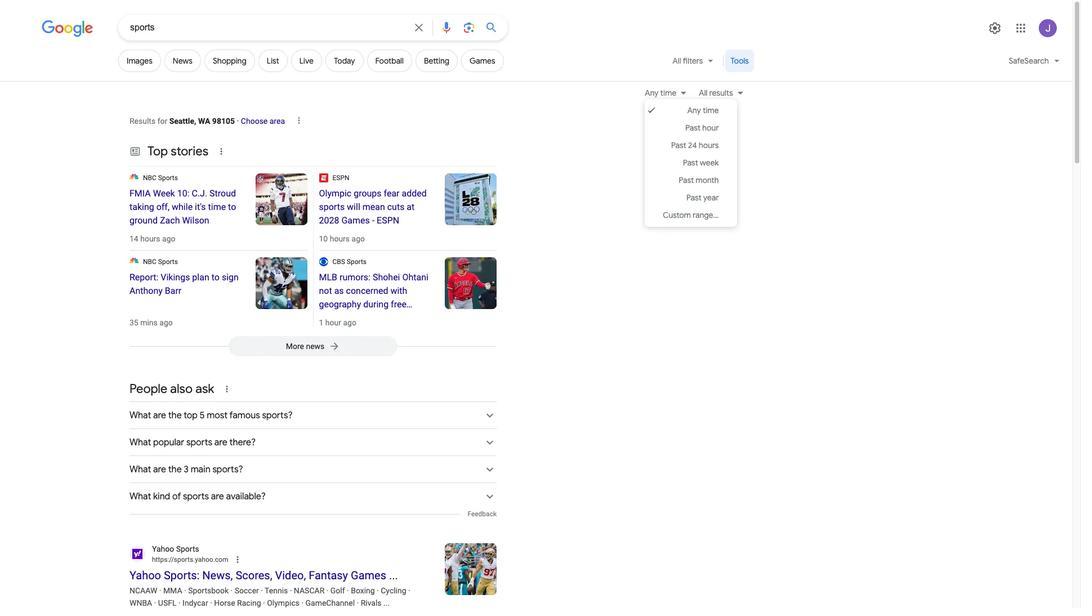 Task type: vqa. For each thing, say whether or not it's contained in the screenshot.
"SPORTS FROM SPORTS.YAHOO.COM" Image
yes



Task type: describe. For each thing, give the bounding box(es) containing it.
fmia week 10: c.j. stroud taking off, while it's time to ground zach wilson
[[130, 188, 236, 226]]

all filters button
[[666, 50, 722, 77]]

time inside radio item
[[703, 105, 719, 115]]

time inside dropdown button
[[660, 88, 677, 98]]

groups
[[354, 188, 382, 199]]

with
[[391, 286, 407, 296]]

wnba
[[130, 598, 152, 607]]

sports for week
[[158, 174, 178, 182]]

time inside fmia week 10: c.j. stroud taking off, while it's time to ground zach wilson
[[208, 202, 226, 212]]

tools button
[[726, 50, 754, 72]]

mlb
[[319, 272, 337, 283]]

all for all results
[[699, 88, 708, 98]]

more
[[286, 342, 304, 351]]

add list element
[[267, 56, 279, 66]]

https://sports.yahoo.com text field
[[152, 555, 228, 565]]

more news
[[286, 342, 325, 351]]

today link
[[325, 50, 364, 72]]

past for past month
[[679, 175, 694, 185]]

safesearch
[[1009, 56, 1049, 66]]

racing
[[237, 598, 261, 607]]

as
[[334, 286, 344, 296]]

news
[[306, 342, 325, 351]]

any inside dropdown button
[[645, 88, 659, 98]]

fmia week 10: c.j. stroud taking off, while it's time to ground zach wilson heading
[[130, 187, 244, 228]]

it's
[[195, 202, 206, 212]]

98105
[[212, 117, 235, 126]]

hours for fmia week 10: c.j. stroud taking off, while it's time to ground zach wilson
[[140, 234, 160, 243]]

any time inside dropdown button
[[645, 88, 677, 98]]

· right golf
[[347, 586, 349, 595]]

taking
[[130, 202, 154, 212]]

nbc sports for vikings
[[143, 258, 178, 266]]

yahoo sports https://sports.yahoo.com
[[152, 545, 228, 564]]

range...
[[693, 210, 719, 220]]

search by image image
[[462, 21, 476, 34]]

agency,
[[319, 313, 349, 323]]

safesearch button
[[1002, 50, 1067, 77]]

sportsbook
[[188, 586, 229, 595]]

plan
[[192, 272, 209, 283]]

live link
[[291, 50, 322, 72]]

2028
[[319, 215, 339, 226]]

Search search field
[[130, 21, 405, 35]]

betting link
[[416, 50, 458, 72]]

2 vertical spatial games
[[351, 569, 386, 582]]

while
[[172, 202, 193, 212]]

horse
[[214, 598, 235, 607]]

sports:
[[164, 569, 200, 582]]

· right usfl
[[178, 598, 181, 607]]

images link
[[118, 50, 161, 72]]

games link
[[461, 50, 504, 72]]

to inside report: vikings plan to sign anthony barr
[[212, 272, 220, 283]]

list
[[267, 56, 279, 66]]

during
[[363, 299, 389, 310]]

top
[[148, 144, 168, 159]]

· up horse
[[231, 586, 233, 595]]

10
[[319, 234, 328, 243]]

add football element
[[375, 56, 404, 66]]

ncaaw · mma · sportsbook · soccer · tennis · nascar · golf · boxing · cycling · wnba · usfl · indycar · horse racing · olympics · gamechannel · rivals ...
[[130, 586, 410, 607]]

week
[[700, 158, 719, 168]]

feedback
[[468, 510, 497, 518]]

· down boxing
[[357, 598, 359, 607]]

mlb rumors: shohei ohtani not as concerned with geography during free agency, aaron nola garnering interest
[[319, 272, 429, 337]]

past 24 hours
[[671, 140, 719, 150]]

mins
[[140, 318, 158, 327]]

sports inside yahoo sports https://sports.yahoo.com
[[176, 545, 199, 554]]

add today element
[[334, 56, 355, 66]]

olympic groups fear added sports will mean cuts at 2028 games - espn heading
[[319, 187, 434, 228]]

report: vikings plan to sign anthony barr heading
[[130, 271, 244, 298]]

any time radio item
[[645, 102, 737, 119]]

· left golf
[[326, 586, 329, 595]]

past hour
[[686, 123, 719, 133]]

boxing
[[351, 586, 375, 595]]

more news link
[[139, 336, 488, 356]]

images
[[127, 56, 153, 66]]

1 hour ago
[[319, 318, 356, 327]]

google image
[[42, 20, 93, 37]]

search by voice image
[[440, 21, 453, 34]]

news
[[173, 56, 193, 66]]

· right cycling
[[408, 586, 410, 595]]

cycling
[[381, 586, 406, 595]]

sports for rumors:
[[347, 258, 367, 266]]

sports for vikings
[[158, 258, 178, 266]]

also
[[170, 381, 193, 397]]

live
[[299, 56, 314, 66]]

rivals ...
[[361, 598, 390, 607]]

area
[[270, 117, 285, 126]]

· right racing
[[263, 598, 265, 607]]

ago for mean
[[352, 234, 365, 243]]

sports from sports.yahoo.com image
[[445, 543, 497, 595]]

hours for olympic groups fear added sports will mean cuts at 2028 games - espn
[[330, 234, 350, 243]]

mlb rumors: shohei ohtani not as concerned with geography during free agency, aaron nola garnering interest heading
[[319, 271, 434, 337]]

results
[[130, 117, 156, 126]]

ncaaw
[[130, 586, 157, 595]]

games inside olympic groups fear added sports will mean cuts at 2028 games - espn
[[341, 215, 370, 226]]

list link
[[258, 50, 288, 72]]

espn inside olympic groups fear added sports will mean cuts at 2028 games - espn
[[377, 215, 399, 226]]

ask
[[196, 381, 214, 397]]

results
[[709, 88, 733, 98]]

14 hours ago
[[130, 234, 175, 243]]

off,
[[156, 202, 170, 212]]

· left mma
[[159, 586, 161, 595]]

10:
[[177, 188, 190, 199]]

past year link
[[645, 189, 737, 207]]

past week link
[[645, 154, 737, 172]]

olympic groups fear added sports will mean cuts at 2028 games - espn
[[319, 188, 427, 226]]

35 mins ago
[[130, 318, 173, 327]]

olympics
[[267, 598, 300, 607]]

top stories
[[148, 144, 208, 159]]

menu containing any time
[[645, 99, 737, 227]]

ago for concerned
[[343, 318, 356, 327]]

ground
[[130, 215, 158, 226]]

yahoo for yahoo sports https://sports.yahoo.com
[[152, 545, 174, 554]]

custom range...
[[663, 210, 719, 220]]



Task type: locate. For each thing, give the bounding box(es) containing it.
past for past 24 hours
[[671, 140, 686, 150]]

will
[[347, 202, 360, 212]]

0 vertical spatial all
[[673, 56, 681, 66]]

past inside past year link
[[686, 193, 702, 203]]

soccer
[[235, 586, 259, 595]]

0 horizontal spatial hours
[[140, 234, 160, 243]]

any up past hour link
[[687, 105, 701, 115]]

sign
[[222, 272, 239, 283]]

shopping
[[213, 56, 247, 66]]

0 vertical spatial to
[[228, 202, 236, 212]]

1 horizontal spatial all
[[699, 88, 708, 98]]

past for past year
[[686, 193, 702, 203]]

sports
[[319, 202, 345, 212]]

hours
[[699, 140, 719, 150], [140, 234, 160, 243], [330, 234, 350, 243]]

add betting element
[[424, 56, 449, 66]]

1 vertical spatial espn
[[377, 215, 399, 226]]

football
[[375, 56, 404, 66]]

past down any time radio item
[[686, 123, 701, 133]]

football link
[[367, 50, 412, 72]]

0 vertical spatial nbc
[[143, 174, 156, 182]]

nola
[[377, 313, 396, 323]]

nbc sports for week
[[143, 174, 178, 182]]

usfl
[[158, 598, 177, 607]]

1 nbc sports from the top
[[143, 174, 178, 182]]

mean
[[363, 202, 385, 212]]

past down past week link
[[679, 175, 694, 185]]

results for seattle, wa 98105 ∙ choose area
[[130, 117, 285, 126]]

past left year in the top right of the page
[[686, 193, 702, 203]]

0 vertical spatial yahoo
[[152, 545, 174, 554]]

nbc sports up vikings
[[143, 258, 178, 266]]

1 vertical spatial games
[[341, 215, 370, 226]]

0 vertical spatial any time
[[645, 88, 677, 98]]

all results button
[[692, 87, 749, 99]]

all left the results
[[699, 88, 708, 98]]

past hour link
[[645, 119, 737, 137]]

hours right "14"
[[140, 234, 160, 243]]

1 horizontal spatial time
[[660, 88, 677, 98]]

wilson
[[182, 215, 209, 226]]

1 vertical spatial time
[[703, 105, 719, 115]]

0 vertical spatial games
[[470, 56, 495, 66]]

any time inside radio item
[[687, 105, 719, 115]]

0 horizontal spatial to
[[212, 272, 220, 283]]

past year
[[686, 193, 719, 203]]

hour for past
[[702, 123, 719, 133]]

2 nbc from the top
[[143, 258, 156, 266]]

month
[[696, 175, 719, 185]]

add live element
[[299, 56, 314, 66]]

· down the sportsbook
[[210, 598, 212, 607]]

menu
[[645, 99, 737, 227]]

1 vertical spatial any
[[687, 105, 701, 115]]

added
[[402, 188, 427, 199]]

all results
[[699, 88, 733, 98]]

choose area button
[[241, 105, 285, 132]]

1 vertical spatial nbc
[[143, 258, 156, 266]]

any time up past hour
[[687, 105, 719, 115]]

1 horizontal spatial any time
[[687, 105, 719, 115]]

mma
[[163, 586, 182, 595]]

past inside past 24 hours link
[[671, 140, 686, 150]]

0 horizontal spatial time
[[208, 202, 226, 212]]

concerned
[[346, 286, 388, 296]]

to left sign
[[212, 272, 220, 283]]

scores,
[[236, 569, 272, 582]]

0 horizontal spatial all
[[673, 56, 681, 66]]

past inside past hour link
[[686, 123, 701, 133]]

any time up any time radio item
[[645, 88, 677, 98]]

2 horizontal spatial hours
[[699, 140, 719, 150]]

nbc up "fmia"
[[143, 174, 156, 182]]

· down nascar
[[302, 598, 304, 607]]

video,
[[275, 569, 306, 582]]

1 vertical spatial yahoo
[[130, 569, 161, 582]]

past inside past month "link"
[[679, 175, 694, 185]]

14
[[130, 234, 138, 243]]

None search field
[[0, 14, 508, 41]]

any inside radio item
[[687, 105, 701, 115]]

cbs sports
[[333, 258, 367, 266]]

all inside dropdown button
[[699, 88, 708, 98]]

hours right 24
[[699, 140, 719, 150]]

free
[[391, 299, 407, 310]]

ago for off,
[[162, 234, 175, 243]]

hour up the past 24 hours
[[702, 123, 719, 133]]

custom range... menu item
[[663, 210, 719, 220]]

ago down the zach
[[162, 234, 175, 243]]

1 horizontal spatial hour
[[702, 123, 719, 133]]

1 vertical spatial all
[[699, 88, 708, 98]]

tools
[[731, 56, 749, 66]]

week
[[153, 188, 175, 199]]

games down search by image
[[470, 56, 495, 66]]

1 horizontal spatial to
[[228, 202, 236, 212]]

gamechannel
[[306, 598, 355, 607]]

· up rivals ... at the bottom of the page
[[377, 586, 379, 595]]

past month link
[[645, 172, 737, 189]]

fmia
[[130, 188, 151, 199]]

past down past 24 hours link
[[683, 158, 698, 168]]

choose
[[241, 117, 268, 126]]

games inside "link"
[[470, 56, 495, 66]]

at
[[407, 202, 415, 212]]

past left 24
[[671, 140, 686, 150]]

yahoo for yahoo sports: news, scores, video, fantasy games ...
[[130, 569, 161, 582]]

all for all filters
[[673, 56, 681, 66]]

0 vertical spatial any
[[645, 88, 659, 98]]

all left filters
[[673, 56, 681, 66]]

ago for barr
[[160, 318, 173, 327]]

stories
[[171, 144, 208, 159]]

add games element
[[470, 56, 495, 66]]

0 vertical spatial time
[[660, 88, 677, 98]]

shohei
[[373, 272, 400, 283]]

2 nbc sports from the top
[[143, 258, 178, 266]]

for
[[157, 117, 167, 126]]

ago
[[162, 234, 175, 243], [352, 234, 365, 243], [160, 318, 173, 327], [343, 318, 356, 327]]

time down all results
[[703, 105, 719, 115]]

golf
[[330, 586, 345, 595]]

today
[[334, 56, 355, 66]]

nbc for fmia
[[143, 174, 156, 182]]

hours right 10
[[330, 234, 350, 243]]

1 vertical spatial nbc sports
[[143, 258, 178, 266]]

2 horizontal spatial time
[[703, 105, 719, 115]]

time up any time radio item
[[660, 88, 677, 98]]

1 nbc from the top
[[143, 174, 156, 182]]

filters
[[683, 56, 703, 66]]

sports up rumors:
[[347, 258, 367, 266]]

c.j.
[[192, 188, 207, 199]]

any
[[645, 88, 659, 98], [687, 105, 701, 115]]

custom
[[663, 210, 691, 220]]

0 horizontal spatial hour
[[325, 318, 341, 327]]

nbc sports up week
[[143, 174, 178, 182]]

espn up olympic
[[333, 174, 349, 182]]

sports up https://sports.yahoo.com
[[176, 545, 199, 554]]

nbc
[[143, 174, 156, 182], [143, 258, 156, 266]]

0 horizontal spatial any
[[645, 88, 659, 98]]

yahoo sports: news, scores, video, fantasy games ...
[[130, 569, 398, 582]]

to
[[228, 202, 236, 212], [212, 272, 220, 283]]

past month
[[679, 175, 719, 185]]

olympic
[[319, 188, 352, 199]]

betting
[[424, 56, 449, 66]]

hour for 1
[[325, 318, 341, 327]]

1 vertical spatial to
[[212, 272, 220, 283]]

to down stroud
[[228, 202, 236, 212]]

cbs
[[333, 258, 345, 266]]

past 24 hours link
[[645, 137, 737, 154]]

games up boxing
[[351, 569, 386, 582]]

∙
[[237, 117, 239, 126]]

past for past hour
[[686, 123, 701, 133]]

1
[[319, 318, 323, 327]]

espn right the -
[[377, 215, 399, 226]]

yahoo up https://sports.yahoo.com 'text box' on the bottom left of the page
[[152, 545, 174, 554]]

nbc for report:
[[143, 258, 156, 266]]

time down stroud
[[208, 202, 226, 212]]

feedback button
[[468, 510, 497, 519]]

10 hours ago
[[319, 234, 365, 243]]

garnering
[[319, 326, 357, 337]]

time
[[660, 88, 677, 98], [703, 105, 719, 115], [208, 202, 226, 212]]

cuts
[[387, 202, 405, 212]]

people also ask
[[130, 381, 214, 397]]

sports up week
[[158, 174, 178, 182]]

0 vertical spatial nbc sports
[[143, 174, 178, 182]]

yahoo up ncaaw
[[130, 569, 161, 582]]

1 vertical spatial any time
[[687, 105, 719, 115]]

nbc up report: on the top left of the page
[[143, 258, 156, 266]]

games down will
[[341, 215, 370, 226]]

ago right mins on the left of page
[[160, 318, 173, 327]]

ago down geography
[[343, 318, 356, 327]]

1 vertical spatial hour
[[325, 318, 341, 327]]

sports up vikings
[[158, 258, 178, 266]]

past inside past week link
[[683, 158, 698, 168]]

· left usfl
[[154, 598, 156, 607]]

news,
[[202, 569, 233, 582]]

0 horizontal spatial any time
[[645, 88, 677, 98]]

report: vikings plan to sign anthony barr
[[130, 272, 239, 296]]

to inside fmia week 10: c.j. stroud taking off, while it's time to ground zach wilson
[[228, 202, 236, 212]]

ago up cbs sports
[[352, 234, 365, 243]]

yahoo inside yahoo sports https://sports.yahoo.com
[[152, 545, 174, 554]]

· right mma
[[184, 586, 186, 595]]

1 horizontal spatial any
[[687, 105, 701, 115]]

news link
[[164, 50, 201, 72]]

all
[[673, 56, 681, 66], [699, 88, 708, 98]]

1 horizontal spatial hours
[[330, 234, 350, 243]]

espn
[[333, 174, 349, 182], [377, 215, 399, 226]]

2 vertical spatial time
[[208, 202, 226, 212]]

rumors:
[[340, 272, 371, 283]]

all inside popup button
[[673, 56, 681, 66]]

seattle,
[[169, 117, 196, 126]]

hour right 1 at the bottom
[[325, 318, 341, 327]]

0 vertical spatial hour
[[702, 123, 719, 133]]

any up any time radio item
[[645, 88, 659, 98]]

· right tennis
[[290, 586, 292, 595]]

0 vertical spatial espn
[[333, 174, 349, 182]]

0 horizontal spatial espn
[[333, 174, 349, 182]]

vikings
[[161, 272, 190, 283]]

tennis
[[265, 586, 288, 595]]

24
[[688, 140, 697, 150]]

1 horizontal spatial espn
[[377, 215, 399, 226]]

geography
[[319, 299, 361, 310]]

· left tennis
[[261, 586, 263, 595]]

past for past week
[[683, 158, 698, 168]]



